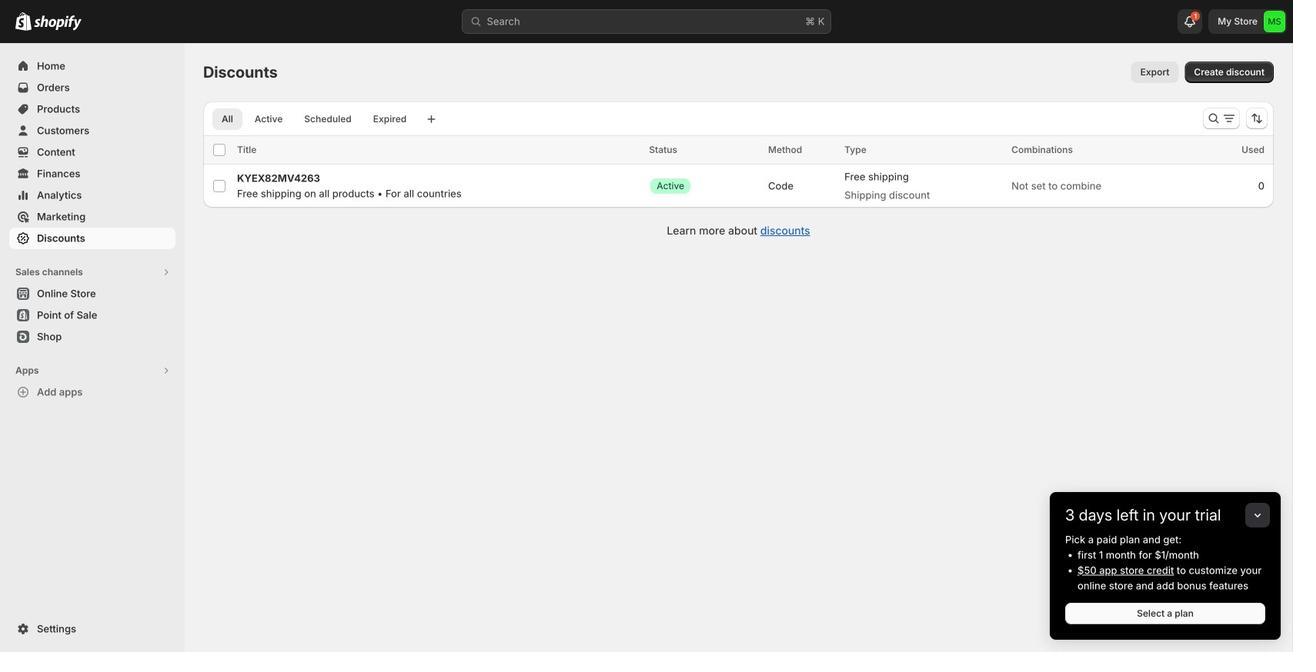 Task type: vqa. For each thing, say whether or not it's contained in the screenshot.
Shopify image
yes



Task type: locate. For each thing, give the bounding box(es) containing it.
shopify image
[[15, 12, 32, 31]]

tab list
[[209, 108, 419, 130]]



Task type: describe. For each thing, give the bounding box(es) containing it.
shopify image
[[34, 15, 82, 31]]

my store image
[[1264, 11, 1285, 32]]



